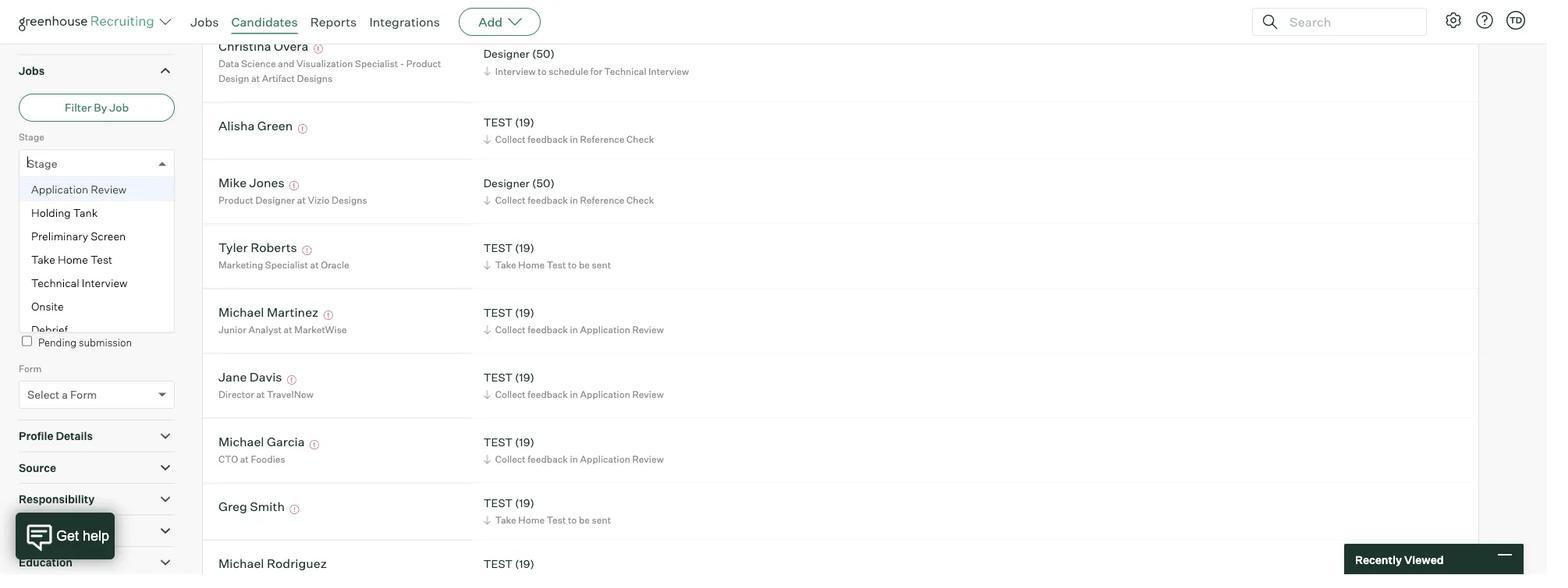 Task type: describe. For each thing, give the bounding box(es) containing it.
christina overa link
[[218, 38, 309, 56]]

profile
[[19, 429, 53, 443]]

-
[[400, 57, 404, 69]]

home inside the take home test option
[[58, 253, 88, 266]]

application for jane davis
[[580, 389, 630, 400]]

home for first take home test to be sent 'link' from the bottom of the page
[[518, 514, 545, 526]]

foodies
[[251, 454, 285, 465]]

test (19) collect feedback in application review for michael martinez
[[484, 306, 664, 336]]

marketwise
[[294, 324, 347, 336]]

debrief option
[[20, 318, 174, 342]]

collect feedback in application review link for jane davis
[[481, 387, 668, 402]]

artifact
[[262, 73, 295, 84]]

tasks
[[64, 524, 95, 538]]

onsite option
[[20, 295, 174, 318]]

alisha green link
[[218, 118, 293, 136]]

vizio
[[308, 194, 330, 206]]

1 horizontal spatial jobs
[[117, 29, 140, 42]]

oracle
[[321, 259, 349, 271]]

christina overa
[[218, 38, 309, 54]]

preliminary screen
[[31, 229, 126, 243]]

job post submitted element
[[19, 248, 175, 306]]

schedule
[[549, 65, 588, 77]]

in inside test (19) collect feedback in reference check
[[570, 134, 578, 145]]

collect feedback in application review link for michael martinez
[[481, 322, 668, 337]]

at inside data science and visualization specialist - product design at artifact designs
[[251, 73, 260, 84]]

1 vertical spatial form
[[70, 388, 97, 402]]

test inside the take home test option
[[90, 253, 112, 266]]

tyler
[[218, 240, 248, 255]]

1 take home test to be sent link from the top
[[481, 258, 615, 272]]

2 take home test to be sent link from the top
[[481, 513, 615, 528]]

garcia
[[267, 434, 305, 450]]

list box inside 'stage' element
[[20, 178, 174, 342]]

1 vertical spatial job
[[19, 249, 35, 261]]

0 vertical spatial milestone
[[59, 190, 102, 202]]

a
[[62, 388, 68, 402]]

profile details
[[19, 429, 93, 443]]

jane davis link
[[218, 369, 282, 387]]

preliminary
[[31, 229, 88, 243]]

0 horizontal spatial form
[[19, 363, 42, 374]]

To be sent checkbox
[[22, 309, 32, 319]]

no
[[101, 29, 115, 42]]

science
[[241, 57, 276, 69]]

greg
[[218, 499, 247, 514]]

and
[[278, 57, 295, 69]]

michael for michael martinez
[[218, 304, 264, 320]]

recently viewed
[[1355, 553, 1444, 566]]

designs inside data science and visualization specialist - product design at artifact designs
[[297, 73, 333, 84]]

interview inside option
[[82, 276, 128, 290]]

holding
[[31, 206, 71, 219]]

pipeline
[[19, 524, 62, 538]]

mike jones
[[218, 175, 285, 191]]

migrated
[[78, 2, 120, 15]]

preliminary screen option
[[20, 225, 174, 248]]

mike
[[218, 175, 247, 191]]

collect for mike jones
[[495, 194, 526, 206]]

tyler roberts link
[[218, 240, 297, 258]]

alisha green
[[218, 118, 293, 134]]

to be sent
[[38, 309, 86, 321]]

td
[[1510, 15, 1523, 25]]

mike jones link
[[218, 175, 285, 193]]

marketing specialist at oracle
[[218, 259, 349, 271]]

tyler roberts
[[218, 240, 297, 255]]

in for michael martinez
[[570, 324, 578, 336]]

2 vertical spatial sent
[[592, 514, 611, 526]]

michael martinez
[[218, 304, 319, 320]]

test for collect feedback in application review link corresponding to michael martinez
[[484, 306, 513, 319]]

details
[[56, 429, 93, 443]]

feedback inside test (19) collect feedback in reference check
[[528, 134, 568, 145]]

at down mike jones has been in reference check for more than 10 days image
[[297, 194, 306, 206]]

michael rodriguez link
[[218, 556, 327, 574]]

tank
[[73, 206, 98, 219]]

for
[[590, 65, 602, 77]]

at down tyler roberts has been in take home test for more than 7 days image
[[310, 259, 319, 271]]

michael for michael garcia
[[218, 434, 264, 450]]

debrief
[[31, 323, 68, 336]]

integrations link
[[369, 14, 440, 30]]

jane davis has been in application review for more than 5 days image
[[285, 375, 299, 385]]

review for michael martinez
[[632, 324, 664, 336]]

roberts
[[251, 240, 297, 255]]

junior analyst at marketwise
[[218, 324, 347, 336]]

review inside option
[[91, 182, 127, 196]]

test (19)
[[484, 557, 534, 571]]

review for jane davis
[[632, 389, 664, 400]]

2 test (19) take home test to be sent from the top
[[484, 496, 611, 526]]

application inside option
[[31, 182, 88, 196]]

test for first take home test to be sent 'link' from the bottom of the page
[[484, 496, 513, 510]]

2 vertical spatial to
[[568, 514, 577, 526]]

data
[[218, 57, 239, 69]]

interview to schedule for technical interview link
[[481, 64, 693, 78]]

1 vertical spatial sent
[[66, 309, 86, 321]]

td button
[[1504, 8, 1529, 33]]

viewed
[[1405, 553, 1444, 566]]

greg smith has been in take home test for more than 7 days image
[[287, 505, 302, 514]]

travelnow
[[267, 389, 314, 400]]

pipeline tasks
[[19, 524, 95, 538]]

greenhouse recruiting image
[[19, 12, 159, 31]]

exclude migrated candidates
[[38, 2, 173, 15]]

reference for (19)
[[580, 134, 625, 145]]

designer for christina overa
[[484, 47, 530, 60]]

submission
[[79, 336, 132, 349]]

0 vertical spatial submitted
[[59, 249, 105, 261]]

test for 2nd take home test to be sent 'link' from the bottom
[[484, 241, 513, 255]]

technical inside designer (50) interview to schedule for technical interview
[[604, 65, 647, 77]]

0 horizontal spatial jobs
[[19, 64, 45, 77]]

reached milestone element
[[19, 189, 175, 248]]

candidates
[[231, 14, 298, 30]]

check for (50)
[[627, 194, 654, 206]]

5 (19) from the top
[[515, 435, 534, 449]]

application review
[[31, 182, 127, 196]]

to inside designer (50) interview to schedule for technical interview
[[538, 65, 547, 77]]

2 vertical spatial job
[[27, 274, 47, 288]]

take for first take home test to be sent 'link' from the bottom of the page
[[495, 514, 516, 526]]

smith
[[250, 499, 285, 514]]

marketing
[[218, 259, 263, 271]]

education
[[19, 556, 73, 569]]

1 vertical spatial stage
[[27, 157, 57, 170]]

pending
[[38, 336, 77, 349]]

mike jones has been in reference check for more than 10 days image
[[287, 181, 301, 191]]

designer (50) collect feedback in reference check
[[484, 176, 654, 206]]

take for 2nd take home test to be sent 'link' from the bottom
[[495, 259, 516, 271]]

onsite
[[31, 299, 64, 313]]

candidates
[[122, 2, 173, 15]]

0 horizontal spatial specialist
[[265, 259, 308, 271]]

in for mike jones
[[570, 194, 578, 206]]

2 horizontal spatial interview
[[649, 65, 689, 77]]

integrations
[[369, 14, 440, 30]]

candidates link
[[231, 14, 298, 30]]

feedback for jones
[[528, 194, 568, 206]]

collect feedback in application review link for michael garcia
[[481, 452, 668, 467]]

technical inside option
[[31, 276, 79, 290]]

jane davis
[[218, 369, 282, 385]]

select
[[27, 388, 59, 402]]

by
[[94, 101, 107, 114]]

collect inside test (19) collect feedback in reference check
[[495, 134, 526, 145]]

2 vertical spatial be
[[579, 514, 590, 526]]

1 vertical spatial product
[[218, 194, 253, 206]]

7 (19) from the top
[[515, 557, 534, 571]]

take inside option
[[31, 253, 55, 266]]

review for michael garcia
[[632, 454, 664, 465]]

reached
[[19, 190, 57, 202]]

feedback for davis
[[528, 389, 568, 400]]

1 test (19) take home test to be sent from the top
[[484, 241, 611, 271]]

application for michael martinez
[[580, 324, 630, 336]]

technical interview
[[31, 276, 128, 290]]

reached milestone
[[19, 190, 102, 202]]

test (19) collect feedback in reference check
[[484, 115, 654, 145]]

td button
[[1507, 11, 1526, 30]]

davis
[[250, 369, 282, 385]]

at down martinez
[[284, 324, 292, 336]]

director
[[218, 389, 254, 400]]

in for michael garcia
[[570, 454, 578, 465]]

test for collect feedback in application review link for jane davis
[[484, 370, 513, 384]]

test (19) collect feedback in application review for jane davis
[[484, 370, 664, 400]]

holding tank
[[31, 206, 98, 219]]



Task type: vqa. For each thing, say whether or not it's contained in the screenshot.
job status: at the right of page
no



Task type: locate. For each thing, give the bounding box(es) containing it.
interview right for
[[649, 65, 689, 77]]

4 in from the top
[[570, 389, 578, 400]]

2 vertical spatial test (19) collect feedback in application review
[[484, 435, 664, 465]]

jobs link
[[190, 14, 219, 30]]

overa
[[274, 38, 309, 54]]

2 collect from the top
[[495, 194, 526, 206]]

responsibility
[[19, 493, 95, 506]]

interview
[[495, 65, 536, 77], [649, 65, 689, 77], [82, 276, 128, 290]]

0 horizontal spatial product
[[218, 194, 253, 206]]

at
[[251, 73, 260, 84], [297, 194, 306, 206], [310, 259, 319, 271], [284, 324, 292, 336], [256, 389, 265, 400], [240, 454, 249, 465]]

product down mike
[[218, 194, 253, 206]]

0 vertical spatial technical
[[604, 65, 647, 77]]

None field
[[27, 150, 31, 177]]

technical
[[604, 65, 647, 77], [31, 276, 79, 290]]

0 vertical spatial to
[[538, 65, 547, 77]]

0 vertical spatial product
[[406, 57, 441, 69]]

1 vertical spatial designer
[[484, 176, 530, 190]]

job up onsite
[[27, 274, 47, 288]]

none field inside 'stage' element
[[27, 150, 31, 177]]

green
[[257, 118, 293, 134]]

1 vertical spatial check
[[627, 194, 654, 206]]

1 vertical spatial designs
[[332, 194, 367, 206]]

filter by job button
[[19, 94, 175, 122]]

0 vertical spatial take home test to be sent link
[[481, 258, 615, 272]]

form right a
[[70, 388, 97, 402]]

job down preliminary
[[19, 249, 35, 261]]

check for (19)
[[627, 134, 654, 145]]

3 test (19) collect feedback in application review from the top
[[484, 435, 664, 465]]

1 reference from the top
[[580, 134, 625, 145]]

0 horizontal spatial technical
[[31, 276, 79, 290]]

0 vertical spatial test (19) take home test to be sent
[[484, 241, 611, 271]]

3 collect from the top
[[495, 324, 526, 336]]

christina overa has been in technical interview for more than 14 days image
[[311, 44, 325, 54]]

product inside data science and visualization specialist - product design at artifact designs
[[406, 57, 441, 69]]

milestone down reached milestone
[[27, 216, 77, 229]]

5 feedback from the top
[[528, 454, 568, 465]]

specialist left the -
[[355, 57, 398, 69]]

0 vertical spatial job
[[109, 101, 129, 114]]

design
[[218, 73, 249, 84]]

add button
[[459, 8, 541, 36]]

director at travelnow
[[218, 389, 314, 400]]

michael up junior
[[218, 304, 264, 320]]

2 reference from the top
[[580, 194, 625, 206]]

product right the -
[[406, 57, 441, 69]]

pending submission
[[38, 336, 132, 349]]

(50) up schedule
[[532, 47, 555, 60]]

reference up designer (50) collect feedback in reference check
[[580, 134, 625, 145]]

product
[[406, 57, 441, 69], [218, 194, 253, 206]]

exclude
[[38, 2, 75, 15]]

post
[[37, 249, 57, 261], [49, 274, 72, 288]]

test (19) take home test to be sent up test (19)
[[484, 496, 611, 526]]

reference inside test (19) collect feedback in reference check
[[580, 134, 625, 145]]

junior
[[218, 324, 246, 336]]

take home test to be sent link up test (19)
[[481, 513, 615, 528]]

michael martinez has been in application review for more than 5 days image
[[321, 311, 335, 320]]

analyst
[[248, 324, 282, 336]]

1 vertical spatial be
[[52, 309, 64, 321]]

filter
[[65, 101, 91, 114]]

1 vertical spatial take home test to be sent link
[[481, 513, 615, 528]]

3 in from the top
[[570, 324, 578, 336]]

0 vertical spatial stage
[[19, 131, 44, 143]]

1 vertical spatial test (19) collect feedback in application review
[[484, 370, 664, 400]]

in inside designer (50) collect feedback in reference check
[[570, 194, 578, 206]]

collect feedback in reference check link up designer (50) collect feedback in reference check
[[481, 132, 658, 147]]

Prospects on No Jobs checkbox
[[22, 29, 32, 40]]

1 vertical spatial collect feedback in reference check link
[[481, 193, 658, 208]]

1 horizontal spatial product
[[406, 57, 441, 69]]

product designer at vizio designs
[[218, 194, 367, 206]]

2 test (19) collect feedback in application review from the top
[[484, 370, 664, 400]]

0 horizontal spatial interview
[[82, 276, 128, 290]]

reports link
[[310, 14, 357, 30]]

5 test from the top
[[484, 435, 513, 449]]

2 (19) from the top
[[515, 241, 534, 255]]

1 collect feedback in reference check link from the top
[[481, 132, 658, 147]]

3 collect feedback in application review link from the top
[[481, 452, 668, 467]]

jobs
[[190, 14, 219, 30], [117, 29, 140, 42], [19, 64, 45, 77]]

2 in from the top
[[570, 194, 578, 206]]

take home test option
[[20, 248, 174, 271]]

form element
[[19, 361, 175, 420]]

1 michael from the top
[[218, 304, 264, 320]]

source
[[19, 461, 56, 475]]

job
[[109, 101, 129, 114], [19, 249, 35, 261], [27, 274, 47, 288]]

1 vertical spatial specialist
[[265, 259, 308, 271]]

collect feedback in reference check link for (50)
[[481, 193, 658, 208]]

0 vertical spatial michael
[[218, 304, 264, 320]]

0 vertical spatial collect feedback in application review link
[[481, 322, 668, 337]]

1 vertical spatial post
[[49, 274, 72, 288]]

1 test (19) collect feedback in application review from the top
[[484, 306, 664, 336]]

prospects on no jobs
[[38, 29, 140, 42]]

4 feedback from the top
[[528, 389, 568, 400]]

1 horizontal spatial form
[[70, 388, 97, 402]]

(50) inside designer (50) interview to schedule for technical interview
[[532, 47, 555, 60]]

job post submitted down take home test
[[27, 274, 128, 288]]

1 vertical spatial submitted
[[74, 274, 128, 288]]

interview down add popup button
[[495, 65, 536, 77]]

2 test from the top
[[484, 241, 513, 255]]

job right 'by'
[[109, 101, 129, 114]]

jobs down prospects on no jobs option
[[19, 64, 45, 77]]

0 vertical spatial test (19) collect feedback in application review
[[484, 306, 664, 336]]

1 horizontal spatial technical
[[604, 65, 647, 77]]

(50) inside designer (50) collect feedback in reference check
[[532, 176, 555, 190]]

alisha green has been in reference check for more than 10 days image
[[296, 124, 310, 134]]

1 vertical spatial collect feedback in application review link
[[481, 387, 668, 402]]

Search text field
[[1286, 11, 1412, 33]]

to
[[38, 309, 50, 321]]

on
[[87, 29, 99, 42]]

1 horizontal spatial interview
[[495, 65, 536, 77]]

2 horizontal spatial jobs
[[190, 14, 219, 30]]

2 collect feedback in reference check link from the top
[[481, 193, 658, 208]]

3 feedback from the top
[[528, 324, 568, 336]]

greg smith link
[[218, 499, 285, 517]]

1 vertical spatial technical
[[31, 276, 79, 290]]

0 vertical spatial collect feedback in reference check link
[[481, 132, 658, 147]]

designer for mike jones
[[484, 176, 530, 190]]

designer inside designer (50) interview to schedule for technical interview
[[484, 47, 530, 60]]

1 vertical spatial milestone
[[27, 216, 77, 229]]

select a form
[[27, 388, 97, 402]]

5 in from the top
[[570, 454, 578, 465]]

7 test from the top
[[484, 557, 513, 571]]

milestone up tank
[[59, 190, 102, 202]]

4 (19) from the top
[[515, 370, 534, 384]]

3 test from the top
[[484, 306, 513, 319]]

1 vertical spatial reference
[[580, 194, 625, 206]]

test for michael garcia collect feedback in application review link
[[484, 435, 513, 449]]

jones
[[249, 175, 285, 191]]

technical up onsite
[[31, 276, 79, 290]]

feedback for martinez
[[528, 324, 568, 336]]

check
[[627, 134, 654, 145], [627, 194, 654, 206]]

michael up cto at foodies
[[218, 434, 264, 450]]

0 vertical spatial designs
[[297, 73, 333, 84]]

in
[[570, 134, 578, 145], [570, 194, 578, 206], [570, 324, 578, 336], [570, 389, 578, 400], [570, 454, 578, 465]]

1 vertical spatial test (19) take home test to be sent
[[484, 496, 611, 526]]

0 vertical spatial designer
[[484, 47, 530, 60]]

collect for jane davis
[[495, 389, 526, 400]]

(50) down test (19) collect feedback in reference check
[[532, 176, 555, 190]]

0 vertical spatial check
[[627, 134, 654, 145]]

prospects
[[38, 29, 85, 42]]

filter by job
[[65, 101, 129, 114]]

1 collect from the top
[[495, 134, 526, 145]]

3 michael from the top
[[218, 556, 264, 571]]

holding tank option
[[20, 201, 174, 225]]

(19)
[[515, 115, 534, 129], [515, 241, 534, 255], [515, 306, 534, 319], [515, 370, 534, 384], [515, 435, 534, 449], [515, 496, 534, 510], [515, 557, 534, 571]]

list box
[[20, 178, 174, 342]]

list box containing application review
[[20, 178, 174, 342]]

collect feedback in application review link
[[481, 322, 668, 337], [481, 387, 668, 402], [481, 452, 668, 467]]

interview down the take home test option
[[82, 276, 128, 290]]

5 collect from the top
[[495, 454, 526, 465]]

collect feedback in reference check link down test (19) collect feedback in reference check
[[481, 193, 658, 208]]

0 vertical spatial form
[[19, 363, 42, 374]]

stage
[[19, 131, 44, 143], [27, 157, 57, 170]]

technical interview option
[[20, 271, 174, 295]]

cto at foodies
[[218, 454, 285, 465]]

sent
[[592, 259, 611, 271], [66, 309, 86, 321], [592, 514, 611, 526]]

take
[[31, 253, 55, 266], [495, 259, 516, 271], [495, 514, 516, 526]]

1 vertical spatial job post submitted
[[27, 274, 128, 288]]

michael garcia has been in application review for more than 5 days image
[[307, 440, 322, 450]]

michael martinez link
[[218, 304, 319, 322]]

1 vertical spatial (50)
[[532, 176, 555, 190]]

collect for michael martinez
[[495, 324, 526, 336]]

in for jane davis
[[570, 389, 578, 400]]

collect feedback in reference check link for (19)
[[481, 132, 658, 147]]

specialist down the roberts
[[265, 259, 308, 271]]

christina
[[218, 38, 271, 54]]

test
[[90, 253, 112, 266], [547, 259, 566, 271], [547, 514, 566, 526]]

jobs up christina
[[190, 14, 219, 30]]

alisha
[[218, 118, 255, 134]]

(19) inside test (19) collect feedback in reference check
[[515, 115, 534, 129]]

2 feedback from the top
[[528, 194, 568, 206]]

collect for michael garcia
[[495, 454, 526, 465]]

form down "pending submission" checkbox
[[19, 363, 42, 374]]

take home test to be sent link down designer (50) collect feedback in reference check
[[481, 258, 615, 272]]

michael rodriguez
[[218, 556, 327, 571]]

1 vertical spatial michael
[[218, 434, 264, 450]]

2 vertical spatial collect feedback in application review link
[[481, 452, 668, 467]]

reports
[[310, 14, 357, 30]]

reference down test (19) collect feedback in reference check
[[580, 194, 625, 206]]

technical right for
[[604, 65, 647, 77]]

2 check from the top
[[627, 194, 654, 206]]

stage element
[[19, 130, 175, 342]]

specialist inside data science and visualization specialist - product design at artifact designs
[[355, 57, 398, 69]]

feedback for garcia
[[528, 454, 568, 465]]

Pending submission checkbox
[[22, 336, 32, 346]]

0 vertical spatial sent
[[592, 259, 611, 271]]

at down science
[[251, 73, 260, 84]]

feedback
[[528, 134, 568, 145], [528, 194, 568, 206], [528, 324, 568, 336], [528, 389, 568, 400], [528, 454, 568, 465]]

0 vertical spatial job post submitted
[[19, 249, 105, 261]]

6 (19) from the top
[[515, 496, 534, 510]]

1 vertical spatial to
[[568, 259, 577, 271]]

designer inside designer (50) collect feedback in reference check
[[484, 176, 530, 190]]

visualization
[[297, 57, 353, 69]]

submitted down preliminary screen
[[59, 249, 105, 261]]

configure image
[[1444, 11, 1463, 30]]

at down davis
[[256, 389, 265, 400]]

0 vertical spatial (50)
[[532, 47, 555, 60]]

test (19) take home test to be sent down designer (50) collect feedback in reference check
[[484, 241, 611, 271]]

cto
[[218, 454, 238, 465]]

test inside test (19) collect feedback in reference check
[[484, 115, 513, 129]]

reference inside designer (50) collect feedback in reference check
[[580, 194, 625, 206]]

submitted down the take home test option
[[74, 274, 128, 288]]

post down preliminary
[[37, 249, 57, 261]]

recently
[[1355, 553, 1402, 566]]

0 vertical spatial post
[[37, 249, 57, 261]]

(50) for jones
[[532, 176, 555, 190]]

1 check from the top
[[627, 134, 654, 145]]

be
[[579, 259, 590, 271], [52, 309, 64, 321], [579, 514, 590, 526]]

2 collect feedback in application review link from the top
[[481, 387, 668, 402]]

3 (19) from the top
[[515, 306, 534, 319]]

4 test from the top
[[484, 370, 513, 384]]

designs down visualization
[[297, 73, 333, 84]]

reference for (50)
[[580, 194, 625, 206]]

collect inside designer (50) collect feedback in reference check
[[495, 194, 526, 206]]

application review option
[[20, 178, 174, 201]]

job post submitted down preliminary
[[19, 249, 105, 261]]

post down take home test
[[49, 274, 72, 288]]

0 vertical spatial be
[[579, 259, 590, 271]]

1 collect feedback in application review link from the top
[[481, 322, 668, 337]]

(50) for overa
[[532, 47, 555, 60]]

designs right vizio
[[332, 194, 367, 206]]

martinez
[[267, 304, 319, 320]]

form
[[19, 363, 42, 374], [70, 388, 97, 402]]

jobs right no
[[117, 29, 140, 42]]

michael
[[218, 304, 264, 320], [218, 434, 264, 450], [218, 556, 264, 571]]

milestone
[[59, 190, 102, 202], [27, 216, 77, 229]]

tyler roberts has been in take home test for more than 7 days image
[[300, 246, 314, 255]]

2 vertical spatial designer
[[255, 194, 295, 206]]

data science and visualization specialist - product design at artifact designs
[[218, 57, 441, 84]]

check inside designer (50) collect feedback in reference check
[[627, 194, 654, 206]]

take home test
[[31, 253, 112, 266]]

at right cto
[[240, 454, 249, 465]]

2 (50) from the top
[[532, 176, 555, 190]]

application for michael garcia
[[580, 454, 630, 465]]

6 test from the top
[[484, 496, 513, 510]]

1 in from the top
[[570, 134, 578, 145]]

0 vertical spatial specialist
[[355, 57, 398, 69]]

specialist
[[355, 57, 398, 69], [265, 259, 308, 271]]

1 (50) from the top
[[532, 47, 555, 60]]

0 vertical spatial reference
[[580, 134, 625, 145]]

check inside test (19) collect feedback in reference check
[[627, 134, 654, 145]]

feedback inside designer (50) collect feedback in reference check
[[528, 194, 568, 206]]

screen
[[91, 229, 126, 243]]

collect feedback in reference check link
[[481, 132, 658, 147], [481, 193, 658, 208]]

2 michael from the top
[[218, 434, 264, 450]]

1 test from the top
[[484, 115, 513, 129]]

4 collect from the top
[[495, 389, 526, 400]]

home for 2nd take home test to be sent 'link' from the bottom
[[518, 259, 545, 271]]

designer (50) interview to schedule for technical interview
[[484, 47, 689, 77]]

job inside button
[[109, 101, 129, 114]]

test (19) collect feedback in application review for michael garcia
[[484, 435, 664, 465]]

home
[[58, 253, 88, 266], [518, 259, 545, 271], [518, 514, 545, 526]]

1 (19) from the top
[[515, 115, 534, 129]]

1 horizontal spatial specialist
[[355, 57, 398, 69]]

1 feedback from the top
[[528, 134, 568, 145]]

2 vertical spatial michael
[[218, 556, 264, 571]]

michael left rodriguez
[[218, 556, 264, 571]]



